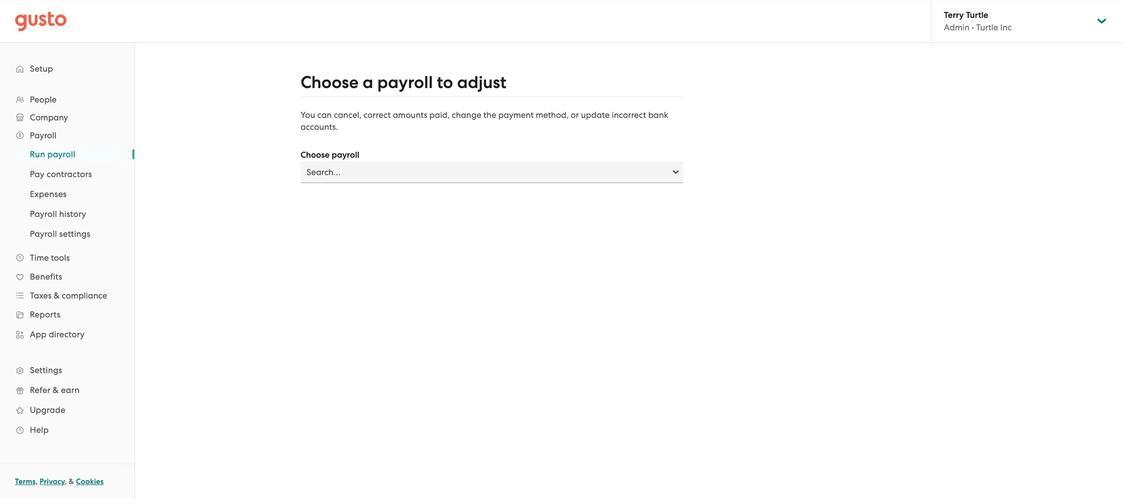Task type: describe. For each thing, give the bounding box(es) containing it.
privacy link
[[40, 477, 65, 486]]

setup link
[[10, 60, 124, 78]]

home image
[[15, 11, 67, 31]]

history
[[59, 209, 86, 219]]

you can cancel, correct amounts paid, change the payment method, or update incorrect bank accounts.
[[301, 110, 668, 132]]

help
[[30, 425, 49, 435]]

run
[[30, 149, 45, 159]]

adjust
[[457, 72, 506, 93]]

cookies button
[[76, 476, 104, 488]]

terry turtle admin • turtle inc
[[944, 10, 1012, 32]]

payroll for payroll
[[30, 130, 56, 140]]

upgrade
[[30, 405, 65, 415]]

update
[[581, 110, 610, 120]]

upgrade link
[[10, 401, 124, 419]]

payroll history
[[30, 209, 86, 219]]

list containing run payroll
[[0, 144, 134, 244]]

app directory link
[[10, 325, 124, 343]]

bank
[[648, 110, 668, 120]]

company button
[[10, 108, 124, 126]]

choose payroll
[[301, 150, 359, 160]]

2 horizontal spatial payroll
[[377, 72, 433, 93]]

benefits link
[[10, 268, 124, 286]]

can
[[317, 110, 332, 120]]

gusto navigation element
[[0, 43, 134, 456]]

pay contractors
[[30, 169, 92, 179]]

refer
[[30, 385, 50, 395]]

terms link
[[15, 477, 36, 486]]

taxes & compliance
[[30, 291, 107, 301]]

search…
[[307, 167, 341, 177]]

terms , privacy , & cookies
[[15, 477, 104, 486]]

pay contractors link
[[18, 165, 124, 183]]

time tools
[[30, 253, 70, 263]]

accounts.
[[301, 122, 338, 132]]

pay
[[30, 169, 44, 179]]

payroll settings link
[[18, 225, 124, 243]]

time
[[30, 253, 49, 263]]

choose a payroll to adjust
[[301, 72, 506, 93]]

earn
[[61, 385, 80, 395]]

tools
[[51, 253, 70, 263]]

expenses link
[[18, 185, 124, 203]]

run payroll
[[30, 149, 75, 159]]

taxes & compliance button
[[10, 287, 124, 305]]

settings
[[30, 365, 62, 375]]

a
[[363, 72, 373, 93]]

payroll for run payroll
[[47, 149, 75, 159]]

incorrect
[[612, 110, 646, 120]]

inc
[[1000, 22, 1012, 32]]

correct
[[364, 110, 391, 120]]

choose for choose a payroll to adjust
[[301, 72, 359, 93]]



Task type: locate. For each thing, give the bounding box(es) containing it.
& inside refer & earn link
[[53, 385, 59, 395]]

payroll for payroll history
[[30, 209, 57, 219]]

cancel,
[[334, 110, 361, 120]]

company
[[30, 112, 68, 122]]

& inside taxes & compliance dropdown button
[[54, 291, 60, 301]]

payroll history link
[[18, 205, 124, 223]]

, left "cookies" at the bottom left
[[65, 477, 67, 486]]

&
[[54, 291, 60, 301], [53, 385, 59, 395], [69, 477, 74, 486]]

choose
[[301, 72, 359, 93], [301, 150, 330, 160]]

& right taxes on the bottom left
[[54, 291, 60, 301]]

app directory
[[30, 329, 85, 339]]

2 list from the top
[[0, 144, 134, 244]]

reports link
[[10, 306, 124, 323]]

0 vertical spatial payroll
[[30, 130, 56, 140]]

method,
[[536, 110, 569, 120]]

turtle up •
[[966, 10, 988, 20]]

privacy
[[40, 477, 65, 486]]

refer & earn
[[30, 385, 80, 395]]

list
[[0, 91, 134, 440], [0, 144, 134, 244]]

payment
[[498, 110, 534, 120]]

terms
[[15, 477, 36, 486]]

2 choose from the top
[[301, 150, 330, 160]]

refer & earn link
[[10, 381, 124, 399]]

1 vertical spatial &
[[53, 385, 59, 395]]

payroll up time
[[30, 229, 57, 239]]

payroll button
[[10, 126, 124, 144]]

1 vertical spatial turtle
[[976, 22, 998, 32]]

you
[[301, 110, 315, 120]]

cookies
[[76, 477, 104, 486]]

•
[[972, 22, 974, 32]]

1 horizontal spatial ,
[[65, 477, 67, 486]]

help link
[[10, 421, 124, 439]]

1 payroll from the top
[[30, 130, 56, 140]]

payroll
[[377, 72, 433, 93], [47, 149, 75, 159], [332, 150, 359, 160]]

1 list from the top
[[0, 91, 134, 440]]

payroll
[[30, 130, 56, 140], [30, 209, 57, 219], [30, 229, 57, 239]]

benefits
[[30, 272, 62, 282]]

expenses
[[30, 189, 67, 199]]

time tools button
[[10, 249, 124, 267]]

to
[[437, 72, 453, 93]]

payroll for choose payroll
[[332, 150, 359, 160]]

1 choose from the top
[[301, 72, 359, 93]]

turtle right •
[[976, 22, 998, 32]]

reports
[[30, 310, 60, 319]]

2 , from the left
[[65, 477, 67, 486]]

& left "cookies" at the bottom left
[[69, 477, 74, 486]]

admin
[[944, 22, 970, 32]]

payroll down payroll dropdown button
[[47, 149, 75, 159]]

2 vertical spatial payroll
[[30, 229, 57, 239]]

contractors
[[47, 169, 92, 179]]

terry
[[944, 10, 964, 20]]

& for compliance
[[54, 291, 60, 301]]

directory
[[49, 329, 85, 339]]

1 vertical spatial payroll
[[30, 209, 57, 219]]

app
[[30, 329, 47, 339]]

payroll settings
[[30, 229, 90, 239]]

0 vertical spatial choose
[[301, 72, 359, 93]]

paid,
[[430, 110, 450, 120]]

1 , from the left
[[36, 477, 38, 486]]

choose up can
[[301, 72, 359, 93]]

run payroll link
[[18, 145, 124, 163]]

payroll down company
[[30, 130, 56, 140]]

setup
[[30, 64, 53, 74]]

2 vertical spatial &
[[69, 477, 74, 486]]

1 horizontal spatial payroll
[[332, 150, 359, 160]]

0 horizontal spatial payroll
[[47, 149, 75, 159]]

payroll up amounts
[[377, 72, 433, 93]]

payroll inside dropdown button
[[30, 130, 56, 140]]

1 vertical spatial choose
[[301, 150, 330, 160]]

0 vertical spatial turtle
[[966, 10, 988, 20]]

people
[[30, 95, 57, 105]]

& for earn
[[53, 385, 59, 395]]

choose up the 'search…'
[[301, 150, 330, 160]]

the
[[483, 110, 496, 120]]

change
[[452, 110, 481, 120]]

compliance
[[62, 291, 107, 301]]

list containing people
[[0, 91, 134, 440]]

, left privacy
[[36, 477, 38, 486]]

taxes
[[30, 291, 52, 301]]

settings
[[59, 229, 90, 239]]

settings link
[[10, 361, 124, 379]]

3 payroll from the top
[[30, 229, 57, 239]]

payroll for payroll settings
[[30, 229, 57, 239]]

payroll inside gusto navigation element
[[47, 149, 75, 159]]

people button
[[10, 91, 124, 108]]

choose for choose payroll
[[301, 150, 330, 160]]

0 vertical spatial &
[[54, 291, 60, 301]]

turtle
[[966, 10, 988, 20], [976, 22, 998, 32]]

,
[[36, 477, 38, 486], [65, 477, 67, 486]]

0 horizontal spatial ,
[[36, 477, 38, 486]]

amounts
[[393, 110, 427, 120]]

payroll up the 'search…'
[[332, 150, 359, 160]]

or
[[571, 110, 579, 120]]

payroll down expenses
[[30, 209, 57, 219]]

2 payroll from the top
[[30, 209, 57, 219]]

& left "earn"
[[53, 385, 59, 395]]



Task type: vqa. For each thing, say whether or not it's contained in the screenshot.
Email.
no



